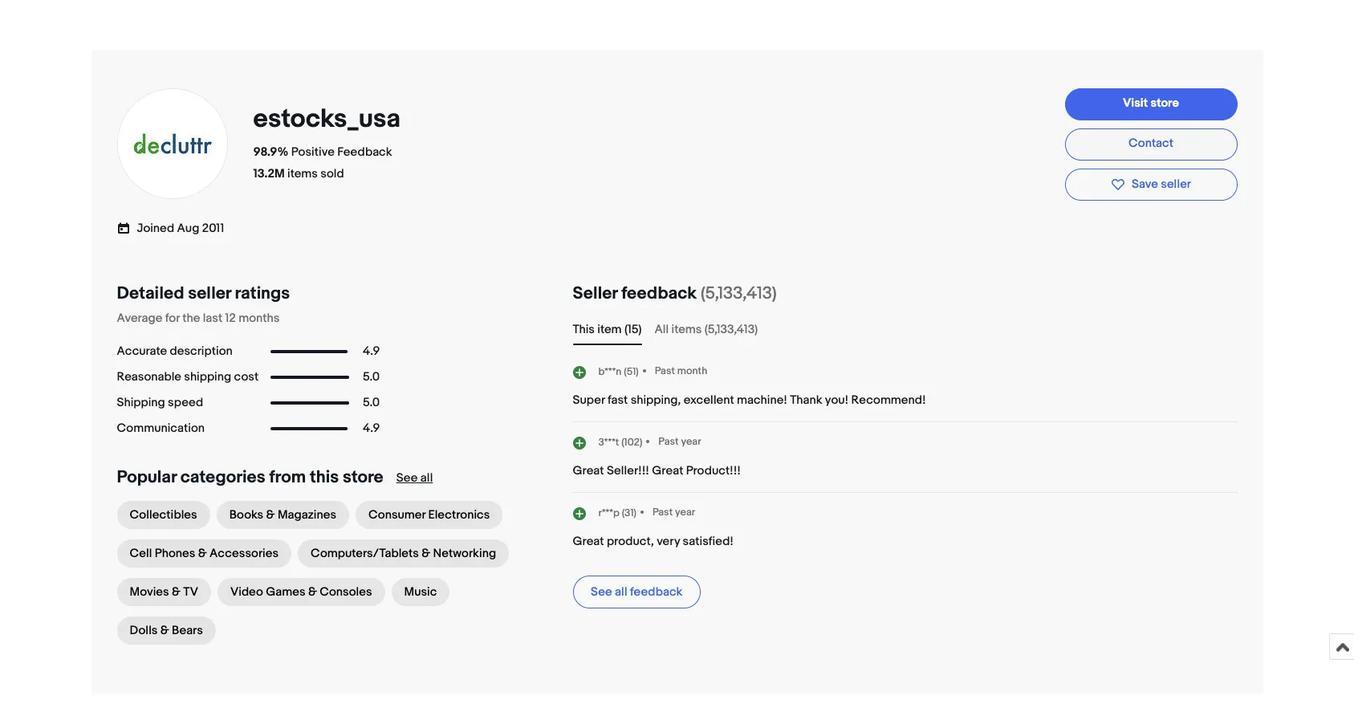 Task type: vqa. For each thing, say whether or not it's contained in the screenshot.


Task type: locate. For each thing, give the bounding box(es) containing it.
past
[[655, 365, 675, 378], [659, 435, 679, 448], [653, 506, 673, 519]]

1 vertical spatial year
[[675, 506, 695, 519]]

3***t
[[599, 436, 619, 449]]

bears
[[172, 623, 203, 638]]

1 vertical spatial past
[[659, 435, 679, 448]]

1 4.9 from the top
[[363, 344, 380, 359]]

0 horizontal spatial see
[[396, 470, 418, 485]]

0 vertical spatial store
[[1151, 96, 1179, 111]]

super fast shipping, excellent machine!  thank you!  recommend!
[[573, 392, 926, 407]]

(5,133,413) for all items (5,133,413)
[[705, 322, 758, 337]]

great down r***p
[[573, 533, 604, 549]]

this
[[310, 467, 339, 488]]

see up consumer
[[396, 470, 418, 485]]

2 vertical spatial past
[[653, 506, 673, 519]]

seller right save
[[1161, 177, 1191, 192]]

1 horizontal spatial seller
[[1161, 177, 1191, 192]]

0 horizontal spatial store
[[343, 467, 384, 488]]

movies & tv
[[130, 584, 198, 599]]

computers/tablets & networking
[[311, 546, 496, 561]]

cost
[[234, 369, 259, 385]]

joined
[[137, 221, 174, 236]]

items
[[287, 166, 318, 181], [672, 322, 702, 337]]

0 vertical spatial past year
[[659, 435, 701, 448]]

dolls
[[130, 623, 158, 638]]

networking
[[433, 546, 496, 561]]

collectibles
[[130, 507, 197, 522]]

(5,133,413)
[[701, 283, 777, 304], [705, 322, 758, 337]]

0 vertical spatial all
[[421, 470, 433, 485]]

0 vertical spatial (5,133,413)
[[701, 283, 777, 304]]

feedback
[[621, 283, 697, 304], [630, 584, 683, 599]]

1 vertical spatial 4.9
[[363, 421, 380, 436]]

aug
[[177, 221, 199, 236]]

past left the month
[[655, 365, 675, 378]]

(5,133,413) for seller feedback (5,133,413)
[[701, 283, 777, 304]]

year up product!!!
[[681, 435, 701, 448]]

feedback up all at left top
[[621, 283, 697, 304]]

feedback down great product, very satisfied!
[[630, 584, 683, 599]]

last
[[203, 310, 223, 326]]

0 vertical spatial feedback
[[621, 283, 697, 304]]

great for seller!!!
[[573, 463, 604, 478]]

text__icon wrapper image
[[117, 220, 137, 235]]

1 vertical spatial (5,133,413)
[[705, 322, 758, 337]]

estocks_usa
[[253, 104, 401, 135]]

12
[[225, 310, 236, 326]]

seller inside save seller button
[[1161, 177, 1191, 192]]

(5,133,413) inside "tab list"
[[705, 322, 758, 337]]

categories
[[180, 467, 265, 488]]

from
[[269, 467, 306, 488]]

computers/tablets
[[311, 546, 419, 561]]

computers/tablets & networking link
[[298, 539, 509, 567]]

save seller button
[[1065, 169, 1238, 201]]

phones
[[155, 546, 195, 561]]

0 vertical spatial 5.0
[[363, 369, 380, 385]]

4.9
[[363, 344, 380, 359], [363, 421, 380, 436]]

feedback
[[337, 145, 392, 160]]

reasonable
[[117, 369, 181, 385]]

(5,133,413) up all items (5,133,413)
[[701, 283, 777, 304]]

accessories
[[210, 546, 279, 561]]

1 horizontal spatial all
[[615, 584, 627, 599]]

music link
[[391, 578, 450, 606]]

0 vertical spatial see
[[396, 470, 418, 485]]

popular categories from this store
[[117, 467, 384, 488]]

1 vertical spatial past year
[[653, 506, 695, 519]]

0 vertical spatial items
[[287, 166, 318, 181]]

see down product,
[[591, 584, 612, 599]]

visit store link
[[1065, 88, 1238, 120]]

cell phones & accessories
[[130, 546, 279, 561]]

year
[[681, 435, 701, 448], [675, 506, 695, 519]]

great
[[573, 463, 604, 478], [652, 463, 683, 478], [573, 533, 604, 549]]

1 horizontal spatial store
[[1151, 96, 1179, 111]]

all for see all
[[421, 470, 433, 485]]

estocks_usa image
[[116, 87, 228, 200]]

all
[[421, 470, 433, 485], [615, 584, 627, 599]]

contact link
[[1065, 128, 1238, 161]]

1 horizontal spatial items
[[672, 322, 702, 337]]

2 5.0 from the top
[[363, 395, 380, 410]]

& left networking
[[422, 546, 430, 561]]

5.0 for shipping speed
[[363, 395, 380, 410]]

excellent
[[684, 392, 734, 407]]

past year up 'great seller!!! great product!!!'
[[659, 435, 701, 448]]

all down product,
[[615, 584, 627, 599]]

great for product,
[[573, 533, 604, 549]]

seller up last on the left top of page
[[188, 283, 231, 304]]

items right all at left top
[[672, 322, 702, 337]]

1 horizontal spatial see
[[591, 584, 612, 599]]

movies & tv link
[[117, 578, 211, 606]]

store right this at the left bottom of the page
[[343, 467, 384, 488]]

1 vertical spatial items
[[672, 322, 702, 337]]

the
[[182, 310, 200, 326]]

thank
[[790, 392, 823, 407]]

b***n (51)
[[599, 365, 639, 378]]

books & magazines
[[229, 507, 336, 522]]

year up very
[[675, 506, 695, 519]]

1 vertical spatial see
[[591, 584, 612, 599]]

98.9%
[[253, 145, 289, 160]]

reasonable shipping cost
[[117, 369, 259, 385]]

1 vertical spatial feedback
[[630, 584, 683, 599]]

seller
[[1161, 177, 1191, 192], [188, 283, 231, 304]]

& right books
[[266, 507, 275, 522]]

very
[[657, 533, 680, 549]]

(5,133,413) up the month
[[705, 322, 758, 337]]

0 vertical spatial past
[[655, 365, 675, 378]]

& left tv
[[172, 584, 181, 599]]

0 horizontal spatial all
[[421, 470, 433, 485]]

store right visit
[[1151, 96, 1179, 111]]

0 horizontal spatial seller
[[188, 283, 231, 304]]

see all feedback link
[[573, 575, 701, 608]]

great right seller!!!
[[652, 463, 683, 478]]

item
[[598, 322, 622, 337]]

save seller
[[1132, 177, 1191, 192]]

past year
[[659, 435, 701, 448], [653, 506, 695, 519]]

visit store
[[1123, 96, 1179, 111]]

music
[[404, 584, 437, 599]]

0 vertical spatial year
[[681, 435, 701, 448]]

past up very
[[653, 506, 673, 519]]

shipping
[[117, 395, 165, 410]]

5.0
[[363, 369, 380, 385], [363, 395, 380, 410]]

2 4.9 from the top
[[363, 421, 380, 436]]

98.9% positive feedback 13.2m items sold
[[253, 145, 392, 181]]

0 vertical spatial 4.9
[[363, 344, 380, 359]]

&
[[266, 507, 275, 522], [198, 546, 207, 561], [422, 546, 430, 561], [172, 584, 181, 599], [308, 584, 317, 599], [160, 623, 169, 638]]

see
[[396, 470, 418, 485], [591, 584, 612, 599]]

sold
[[321, 166, 344, 181]]

1 vertical spatial all
[[615, 584, 627, 599]]

past year for great
[[659, 435, 701, 448]]

1 vertical spatial 5.0
[[363, 395, 380, 410]]

1 5.0 from the top
[[363, 369, 380, 385]]

tab list
[[573, 320, 1238, 338]]

past for great
[[659, 435, 679, 448]]

great down 3***t
[[573, 463, 604, 478]]

0 horizontal spatial items
[[287, 166, 318, 181]]

past for shipping,
[[655, 365, 675, 378]]

product,
[[607, 533, 654, 549]]

b***n
[[599, 365, 622, 378]]

past year up very
[[653, 506, 695, 519]]

speed
[[168, 395, 203, 410]]

product!!!
[[686, 463, 741, 478]]

past up 'great seller!!! great product!!!'
[[659, 435, 679, 448]]

all up consumer electronics link
[[421, 470, 433, 485]]

& right dolls
[[160, 623, 169, 638]]

0 vertical spatial seller
[[1161, 177, 1191, 192]]

see all
[[396, 470, 433, 485]]

items down the positive
[[287, 166, 318, 181]]

1 vertical spatial seller
[[188, 283, 231, 304]]



Task type: describe. For each thing, give the bounding box(es) containing it.
seller
[[573, 283, 618, 304]]

r***p (31)
[[599, 507, 637, 519]]

cell
[[130, 546, 152, 561]]

past for very
[[653, 506, 673, 519]]

& for books & magazines
[[266, 507, 275, 522]]

shipping speed
[[117, 395, 203, 410]]

seller for save
[[1161, 177, 1191, 192]]

see for see all
[[396, 470, 418, 485]]

description
[[170, 344, 233, 359]]

tv
[[183, 584, 198, 599]]

items inside 98.9% positive feedback 13.2m items sold
[[287, 166, 318, 181]]

4.9 for accurate description
[[363, 344, 380, 359]]

average for the last 12 months
[[117, 310, 280, 326]]

past month
[[655, 365, 707, 378]]

tab list containing this item (15)
[[573, 320, 1238, 338]]

(15)
[[624, 322, 642, 337]]

items inside "tab list"
[[672, 322, 702, 337]]

for
[[165, 310, 180, 326]]

great product, very satisfied!
[[573, 533, 734, 549]]

detailed seller ratings
[[117, 283, 290, 304]]

detailed
[[117, 283, 184, 304]]

shipping,
[[631, 392, 681, 407]]

save
[[1132, 177, 1158, 192]]

consoles
[[320, 584, 372, 599]]

year for product!!!
[[681, 435, 701, 448]]

magazines
[[278, 507, 336, 522]]

great seller!!! great product!!!
[[573, 463, 741, 478]]

3***t (102)
[[599, 436, 643, 449]]

2011
[[202, 221, 224, 236]]

estocks_usa link
[[253, 104, 406, 135]]

fast
[[608, 392, 628, 407]]

13.2m
[[253, 166, 285, 181]]

you!
[[825, 392, 849, 407]]

this
[[573, 322, 595, 337]]

machine!
[[737, 392, 788, 407]]

1 vertical spatial store
[[343, 467, 384, 488]]

contact
[[1129, 136, 1174, 151]]

see all link
[[396, 470, 433, 485]]

& for dolls & bears
[[160, 623, 169, 638]]

games
[[266, 584, 306, 599]]

popular
[[117, 467, 177, 488]]

positive
[[291, 145, 335, 160]]

visit
[[1123, 96, 1148, 111]]

month
[[677, 365, 707, 378]]

past year for very
[[653, 506, 695, 519]]

this item (15)
[[573, 322, 642, 337]]

& for movies & tv
[[172, 584, 181, 599]]

collectibles link
[[117, 501, 210, 529]]

accurate description
[[117, 344, 233, 359]]

average
[[117, 310, 162, 326]]

dolls & bears
[[130, 623, 203, 638]]

store inside visit store link
[[1151, 96, 1179, 111]]

communication
[[117, 421, 205, 436]]

books
[[229, 507, 264, 522]]

consumer electronics
[[369, 507, 490, 522]]

all items (5,133,413)
[[655, 322, 758, 337]]

seller feedback (5,133,413)
[[573, 283, 777, 304]]

5.0 for reasonable shipping cost
[[363, 369, 380, 385]]

all
[[655, 322, 669, 337]]

books & magazines link
[[216, 501, 349, 529]]

months
[[239, 310, 280, 326]]

(31)
[[622, 507, 637, 519]]

joined aug 2011
[[137, 221, 224, 236]]

satisfied!
[[683, 533, 734, 549]]

cell phones & accessories link
[[117, 539, 291, 567]]

super
[[573, 392, 605, 407]]

video
[[230, 584, 263, 599]]

video games & consoles link
[[218, 578, 385, 606]]

see all feedback
[[591, 584, 683, 599]]

movies
[[130, 584, 169, 599]]

dolls & bears link
[[117, 616, 216, 644]]

4.9 for communication
[[363, 421, 380, 436]]

& right phones
[[198, 546, 207, 561]]

(102)
[[621, 436, 643, 449]]

shipping
[[184, 369, 231, 385]]

& for computers/tablets & networking
[[422, 546, 430, 561]]

recommend!
[[851, 392, 926, 407]]

consumer electronics link
[[356, 501, 503, 529]]

seller for detailed
[[188, 283, 231, 304]]

video games & consoles
[[230, 584, 372, 599]]

accurate
[[117, 344, 167, 359]]

year for satisfied!
[[675, 506, 695, 519]]

see for see all feedback
[[591, 584, 612, 599]]

& right games
[[308, 584, 317, 599]]

all for see all feedback
[[615, 584, 627, 599]]

electronics
[[428, 507, 490, 522]]

(51)
[[624, 365, 639, 378]]

ratings
[[235, 283, 290, 304]]

seller!!!
[[607, 463, 649, 478]]



